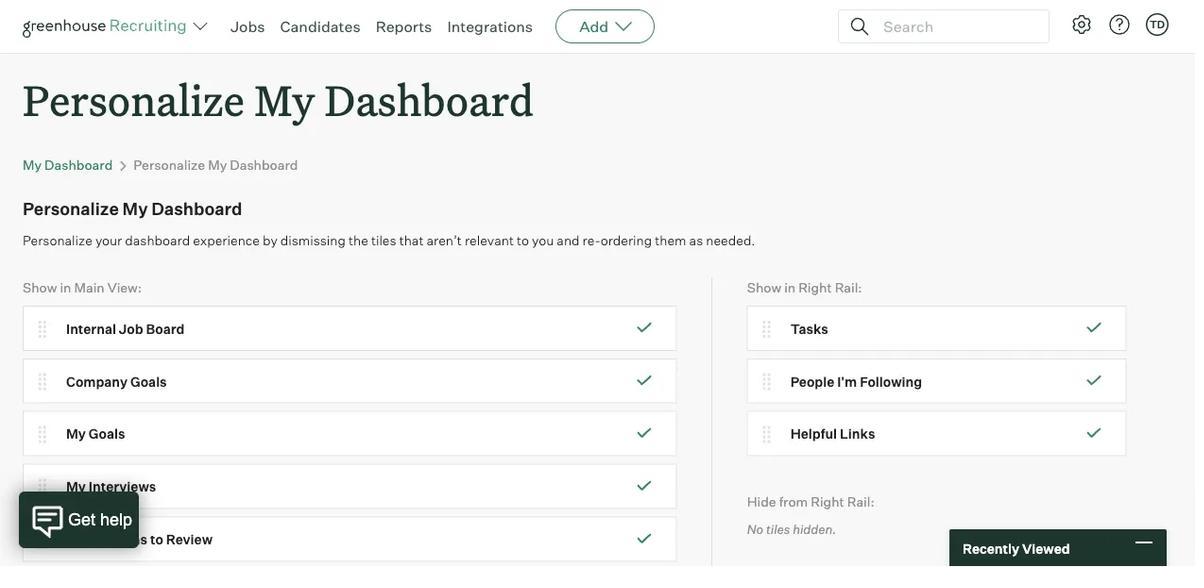 Task type: vqa. For each thing, say whether or not it's contained in the screenshot.
No tiles hidden.
yes



Task type: locate. For each thing, give the bounding box(es) containing it.
personalize
[[23, 72, 245, 128], [133, 157, 205, 174], [23, 198, 119, 220], [23, 232, 92, 249]]

jobs link
[[231, 17, 265, 36]]

1 vertical spatial right
[[811, 494, 844, 510]]

1 in from the left
[[60, 279, 71, 296]]

goals up my interviews
[[89, 426, 125, 443]]

right
[[798, 279, 832, 296], [811, 494, 844, 510]]

interviews
[[89, 479, 156, 496]]

0 horizontal spatial in
[[60, 279, 71, 296]]

show down the needed.
[[747, 279, 781, 296]]

in up 'tasks' at right bottom
[[784, 279, 796, 296]]

td button
[[1146, 13, 1169, 36]]

them
[[655, 232, 686, 249]]

rail: up i'm
[[835, 279, 862, 296]]

right up 'tasks' at right bottom
[[798, 279, 832, 296]]

1 horizontal spatial to
[[517, 232, 529, 249]]

Search text field
[[879, 13, 1032, 40]]

you
[[532, 232, 554, 249]]

1 show from the left
[[23, 279, 57, 296]]

in
[[60, 279, 71, 296], [784, 279, 796, 296]]

applications
[[66, 532, 147, 548]]

dashboard down reports
[[325, 72, 534, 128]]

personalize my dashboard
[[23, 72, 534, 128], [133, 157, 298, 174], [23, 198, 242, 220]]

1 horizontal spatial tiles
[[766, 522, 790, 537]]

dashboard up by
[[230, 157, 298, 174]]

links
[[840, 426, 875, 443]]

0 vertical spatial goals
[[130, 373, 167, 390]]

0 vertical spatial rail:
[[835, 279, 862, 296]]

to
[[517, 232, 529, 249], [150, 532, 163, 548]]

hide
[[747, 494, 776, 510]]

1 horizontal spatial show
[[747, 279, 781, 296]]

0 horizontal spatial goals
[[89, 426, 125, 443]]

personalize my dashboard up your
[[23, 198, 242, 220]]

show for show in main view:
[[23, 279, 57, 296]]

2 show from the left
[[747, 279, 781, 296]]

right for from
[[811, 494, 844, 510]]

1 horizontal spatial goals
[[130, 373, 167, 390]]

tasks
[[790, 321, 828, 337]]

goals
[[130, 373, 167, 390], [89, 426, 125, 443]]

greenhouse recruiting image
[[23, 15, 193, 38]]

in for right
[[784, 279, 796, 296]]

personalize my dashboard up experience
[[133, 157, 298, 174]]

reports link
[[376, 17, 432, 36]]

goals right company
[[130, 373, 167, 390]]

no tiles hidden.
[[747, 522, 836, 537]]

to left the review
[[150, 532, 163, 548]]

2 in from the left
[[784, 279, 796, 296]]

right up hidden.
[[811, 494, 844, 510]]

personalize your dashboard experience by dismissing the tiles that aren't relevant to you and re-ordering them as needed.
[[23, 232, 755, 249]]

td
[[1150, 18, 1165, 31]]

0 vertical spatial right
[[798, 279, 832, 296]]

right for in
[[798, 279, 832, 296]]

personalize my dashboard link
[[133, 157, 298, 174]]

0 vertical spatial tiles
[[371, 232, 396, 249]]

0 vertical spatial to
[[517, 232, 529, 249]]

the
[[349, 232, 368, 249]]

0 horizontal spatial show
[[23, 279, 57, 296]]

my
[[254, 72, 315, 128], [23, 157, 42, 174], [208, 157, 227, 174], [122, 198, 148, 220], [66, 426, 86, 443], [66, 479, 86, 496]]

job
[[119, 321, 143, 337]]

rail: right from
[[847, 494, 875, 510]]

as
[[689, 232, 703, 249]]

hide from right rail:
[[747, 494, 875, 510]]

personalize my dashboard down jobs link
[[23, 72, 534, 128]]

helpful links
[[790, 426, 875, 443]]

re-
[[583, 232, 601, 249]]

dashboard
[[325, 72, 534, 128], [44, 157, 113, 174], [230, 157, 298, 174], [151, 198, 242, 220]]

in left main
[[60, 279, 71, 296]]

helpful
[[790, 426, 837, 443]]

personalize left your
[[23, 232, 92, 249]]

td button
[[1142, 9, 1172, 40]]

jobs
[[231, 17, 265, 36]]

show
[[23, 279, 57, 296], [747, 279, 781, 296]]

recently
[[963, 541, 1019, 557]]

1 horizontal spatial in
[[784, 279, 796, 296]]

tiles
[[371, 232, 396, 249], [766, 522, 790, 537]]

rail:
[[835, 279, 862, 296], [847, 494, 875, 510]]

show in main view:
[[23, 279, 142, 296]]

1 vertical spatial goals
[[89, 426, 125, 443]]

dismissing
[[280, 232, 346, 249]]

show left main
[[23, 279, 57, 296]]

0 horizontal spatial tiles
[[371, 232, 396, 249]]

board
[[146, 321, 185, 337]]

your
[[95, 232, 122, 249]]

show in right rail:
[[747, 279, 862, 296]]

hidden.
[[793, 522, 836, 537]]

view:
[[107, 279, 142, 296]]

following
[[860, 373, 922, 390]]

to left you
[[517, 232, 529, 249]]

tiles right no
[[766, 522, 790, 537]]

dashboard up experience
[[151, 198, 242, 220]]

from
[[779, 494, 808, 510]]

1 vertical spatial rail:
[[847, 494, 875, 510]]

by
[[263, 232, 278, 249]]

tiles right the
[[371, 232, 396, 249]]

personalize up dashboard
[[133, 157, 205, 174]]

1 vertical spatial to
[[150, 532, 163, 548]]



Task type: describe. For each thing, give the bounding box(es) containing it.
relevant
[[465, 232, 514, 249]]

goals for my goals
[[89, 426, 125, 443]]

add
[[579, 17, 609, 36]]

my interviews
[[66, 479, 156, 496]]

company goals
[[66, 373, 167, 390]]

ordering
[[601, 232, 652, 249]]

0 horizontal spatial to
[[150, 532, 163, 548]]

1 vertical spatial personalize my dashboard
[[133, 157, 298, 174]]

0 vertical spatial personalize my dashboard
[[23, 72, 534, 128]]

main
[[74, 279, 105, 296]]

candidates
[[280, 17, 361, 36]]

rail: for show in right rail:
[[835, 279, 862, 296]]

add button
[[556, 9, 655, 43]]

1 vertical spatial tiles
[[766, 522, 790, 537]]

dashboard up your
[[44, 157, 113, 174]]

review
[[166, 532, 213, 548]]

internal
[[66, 321, 116, 337]]

no
[[747, 522, 763, 537]]

goals for company goals
[[130, 373, 167, 390]]

needed.
[[706, 232, 755, 249]]

my dashboard link
[[23, 157, 113, 174]]

dashboard
[[125, 232, 190, 249]]

reports
[[376, 17, 432, 36]]

2 vertical spatial personalize my dashboard
[[23, 198, 242, 220]]

in for main
[[60, 279, 71, 296]]

applications to review
[[66, 532, 213, 548]]

and
[[557, 232, 580, 249]]

viewed
[[1022, 541, 1070, 557]]

personalize down 'greenhouse recruiting' image
[[23, 72, 245, 128]]

i'm
[[837, 373, 857, 390]]

candidates link
[[280, 17, 361, 36]]

configure image
[[1070, 13, 1093, 36]]

people
[[790, 373, 834, 390]]

integrations
[[447, 17, 533, 36]]

show for show in right rail:
[[747, 279, 781, 296]]

that
[[399, 232, 424, 249]]

personalize down my dashboard link at the left top of page
[[23, 198, 119, 220]]

aren't
[[427, 232, 462, 249]]

experience
[[193, 232, 260, 249]]

company
[[66, 373, 128, 390]]

my dashboard
[[23, 157, 113, 174]]

rail: for hide from right rail:
[[847, 494, 875, 510]]

my goals
[[66, 426, 125, 443]]

internal job board
[[66, 321, 185, 337]]

people i'm following
[[790, 373, 922, 390]]

integrations link
[[447, 17, 533, 36]]

recently viewed
[[963, 541, 1070, 557]]



